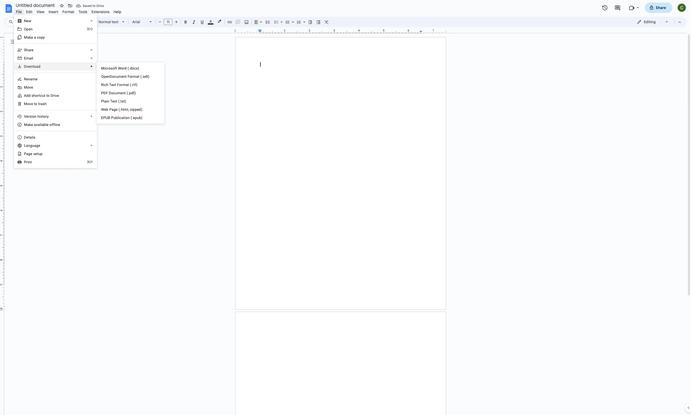 Task type: vqa. For each thing, say whether or not it's contained in the screenshot.


Task type: describe. For each thing, give the bounding box(es) containing it.
editing button
[[633, 18, 672, 26]]

plain
[[101, 99, 109, 103]]

menu containing n
[[7, 0, 97, 415]]

pen
[[27, 27, 33, 31]]

menu inside application
[[97, 62, 164, 124]]

e for pub
[[101, 116, 103, 120]]

share button
[[645, 3, 672, 13]]

plain t ext (.txt)
[[101, 99, 126, 103]]

l anguage
[[24, 144, 40, 148]]

► for hare
[[91, 48, 93, 51]]

istory
[[39, 114, 49, 119]]

p rint
[[24, 160, 32, 164]]

drive
[[51, 94, 59, 98]]

insert image image
[[244, 18, 249, 26]]

offline
[[50, 123, 60, 127]]

version
[[24, 114, 36, 119]]

view
[[37, 10, 44, 14]]

edit
[[26, 10, 32, 14]]

r ename
[[24, 77, 37, 81]]

editing
[[644, 20, 656, 24]]

file
[[16, 10, 22, 14]]

pendocument
[[104, 75, 127, 79]]

right margin image
[[420, 29, 446, 33]]

d ownload
[[24, 64, 40, 69]]

zipped)
[[130, 108, 142, 112]]

rich text format (.rtf) r element
[[101, 83, 139, 87]]

⌘o
[[87, 27, 93, 31]]

Star checkbox
[[58, 2, 65, 9]]

► for ew
[[91, 19, 93, 22]]

o pen
[[24, 27, 33, 31]]

web page (.html, zipped) h element
[[101, 108, 144, 112]]

numbered list menu image
[[302, 19, 305, 20]]

word
[[118, 66, 127, 70]]

share s element
[[24, 48, 35, 52]]

insert
[[49, 10, 58, 14]]

left margin image
[[235, 29, 261, 33]]

k
[[29, 123, 31, 127]]

document
[[109, 91, 126, 95]]

o
[[35, 102, 37, 106]]

(.
[[119, 108, 121, 112]]

plain text (.txt) t element
[[101, 99, 128, 103]]

Font size text field
[[164, 19, 172, 25]]

Rename text field
[[14, 2, 58, 8]]

available
[[34, 123, 49, 127]]

5 ► from the top
[[91, 115, 93, 118]]

make
[[24, 35, 33, 39]]

⌘o element
[[80, 27, 93, 32]]

l
[[24, 144, 26, 148]]

open o element
[[24, 27, 34, 31]]

text color image
[[208, 18, 213, 24]]

o for pendocument
[[101, 75, 104, 79]]

microsoft word (.docx) x element
[[101, 66, 141, 70]]

2 vertical spatial format
[[117, 83, 129, 87]]

highlight color image
[[217, 18, 222, 24]]

m
[[24, 85, 27, 89]]

(.txt)
[[118, 99, 126, 103]]

menu bar inside menu bar banner
[[14, 7, 123, 15]]

ownload
[[26, 64, 40, 69]]

move t o trash
[[24, 102, 47, 106]]

pdf document (.pdf) p element
[[101, 91, 137, 95]]

shortcut
[[32, 94, 45, 98]]

new n element
[[24, 19, 33, 23]]

ename
[[26, 77, 37, 81]]

e mail
[[24, 56, 33, 60]]

to
[[46, 94, 50, 98]]

o pendocument format (.odt)
[[101, 75, 149, 79]]

language l element
[[24, 144, 42, 148]]

t
[[34, 102, 35, 106]]

make a copy c element
[[24, 35, 46, 39]]

move
[[24, 102, 33, 106]]

make a c opy
[[24, 35, 45, 39]]

e for k
[[31, 123, 33, 127]]

1
[[234, 29, 236, 32]]

t
[[110, 99, 112, 103]]

► for mail
[[91, 57, 93, 60]]

Menus field
[[6, 18, 32, 26]]

normal
[[98, 20, 111, 24]]

file menu item
[[14, 9, 24, 15]]

o for pen
[[24, 27, 27, 31]]

microsoft word (.doc x )
[[101, 66, 139, 70]]

⌘p element
[[81, 160, 93, 165]]

p df document (.pdf)
[[101, 91, 136, 95]]

m ove
[[24, 85, 33, 89]]

ma k e available offline
[[24, 123, 60, 127]]

ext
[[112, 99, 117, 103]]

normal text
[[98, 20, 118, 24]]

add shortcut to drive
[[24, 94, 59, 98]]

ove
[[27, 85, 33, 89]]

anguage
[[26, 144, 40, 148]]

ew
[[27, 19, 31, 23]]

► for ownload
[[91, 65, 93, 68]]

► for anguage
[[91, 144, 93, 147]]

extensions menu item
[[89, 9, 112, 15]]

s
[[24, 48, 26, 52]]

application containing share
[[0, 0, 691, 415]]

mode and view toolbar
[[633, 17, 684, 27]]

move to trash t element
[[24, 102, 48, 106]]

Font size field
[[164, 19, 175, 25]]

0 horizontal spatial h
[[37, 114, 39, 119]]

add shortcut to drive , element
[[24, 94, 60, 98]]

share
[[656, 5, 666, 10]]

help menu item
[[112, 9, 123, 15]]

hare
[[26, 48, 33, 52]]

text
[[109, 83, 116, 87]]

move m element
[[24, 85, 35, 89]]



Task type: locate. For each thing, give the bounding box(es) containing it.
(.pdf)
[[127, 91, 136, 95]]

h up e pub publication (.epub)
[[121, 108, 123, 112]]

e
[[24, 56, 26, 60], [101, 116, 103, 120]]

format inside 'menu item'
[[62, 10, 74, 14]]

rint
[[26, 160, 32, 164]]

3 ► from the top
[[91, 57, 93, 60]]

)
[[138, 66, 139, 70]]

e pub publication (.epub)
[[101, 116, 142, 120]]

p for df
[[101, 91, 103, 95]]

checklist menu image
[[279, 19, 283, 20]]

(.doc
[[128, 66, 136, 70]]

df
[[103, 91, 108, 95]]

1 horizontal spatial e
[[101, 116, 103, 120]]

0 horizontal spatial r
[[24, 77, 26, 81]]

ich
[[103, 83, 108, 87]]

n ew
[[24, 19, 31, 23]]

g
[[28, 152, 30, 156]]

version history h element
[[24, 114, 50, 119]]

0 vertical spatial format
[[62, 10, 74, 14]]

r left "text"
[[101, 83, 103, 87]]

edit menu item
[[24, 9, 35, 15]]

trash
[[38, 102, 47, 106]]

format down the star checkbox
[[62, 10, 74, 14]]

opendocument format (.odt) o element
[[101, 75, 151, 79]]

0 vertical spatial e
[[24, 56, 26, 60]]

add
[[24, 94, 31, 98]]

line & paragraph spacing image
[[265, 18, 271, 26]]

e for g
[[30, 152, 32, 156]]

pub
[[103, 116, 110, 120]]

►
[[91, 19, 93, 22], [91, 48, 93, 51], [91, 57, 93, 60], [91, 65, 93, 68], [91, 115, 93, 118], [91, 144, 93, 147]]

epub publication (.epub) e element
[[101, 116, 144, 120]]

tml,
[[123, 108, 129, 112]]

format down o pendocument format (.odt)
[[117, 83, 129, 87]]

n
[[24, 19, 27, 23]]

e
[[31, 123, 33, 127], [30, 152, 32, 156]]

d
[[24, 64, 26, 69]]

main toolbar
[[32, 0, 331, 243]]

o
[[24, 27, 27, 31], [101, 75, 104, 79]]

0 horizontal spatial o
[[24, 27, 27, 31]]

(.epub)
[[131, 116, 142, 120]]

r for ename
[[24, 77, 26, 81]]

format menu item
[[60, 9, 76, 15]]

a
[[34, 35, 36, 39]]

1 horizontal spatial h
[[121, 108, 123, 112]]

4 ► from the top
[[91, 65, 93, 68]]

r up the m
[[24, 77, 26, 81]]

format up (.rtf)
[[128, 75, 139, 79]]

help
[[114, 10, 121, 14]]

view menu item
[[35, 9, 46, 15]]

1 vertical spatial h
[[37, 114, 39, 119]]

⌘p
[[87, 160, 93, 164]]

1 ► from the top
[[91, 19, 93, 22]]

top margin image
[[0, 37, 4, 63]]

1 vertical spatial e
[[30, 152, 32, 156]]

text
[[112, 20, 118, 24]]

styles list. normal text selected. option
[[98, 18, 119, 26]]

r for ich
[[101, 83, 103, 87]]

extensions
[[91, 10, 110, 14]]

6 ► from the top
[[91, 144, 93, 147]]

h right the version
[[37, 114, 39, 119]]

0 vertical spatial o
[[24, 27, 27, 31]]

arial
[[132, 20, 140, 24]]

r ich text format (.rtf)
[[101, 83, 137, 87]]

p up plain
[[101, 91, 103, 95]]

(.odt)
[[140, 75, 149, 79]]

p
[[101, 91, 103, 95], [24, 160, 26, 164]]

r
[[24, 77, 26, 81], [101, 83, 103, 87]]

menu bar banner
[[0, 0, 691, 415]]

menu bar containing file
[[14, 7, 123, 15]]

e down web on the top left
[[101, 116, 103, 120]]

menu
[[7, 0, 97, 415], [97, 62, 164, 124]]

e right ma
[[31, 123, 33, 127]]

1 vertical spatial o
[[101, 75, 104, 79]]

1 horizontal spatial o
[[101, 75, 104, 79]]

s hare
[[24, 48, 33, 52]]

2 ► from the top
[[91, 48, 93, 51]]

e down s
[[24, 56, 26, 60]]

h
[[121, 108, 123, 112], [37, 114, 39, 119]]

rename r element
[[24, 77, 39, 81]]

version h istory
[[24, 114, 49, 119]]

make available offline k element
[[24, 123, 62, 127]]

o down n
[[24, 27, 27, 31]]

p for rint
[[24, 160, 26, 164]]

application
[[0, 0, 691, 415]]

opy
[[39, 35, 45, 39]]

menu containing microsoft word (.doc
[[97, 62, 164, 124]]

1 horizontal spatial r
[[101, 83, 103, 87]]

download d element
[[24, 64, 42, 69]]

tools
[[78, 10, 87, 14]]

menu bar
[[14, 7, 123, 15]]

format
[[62, 10, 74, 14], [128, 75, 139, 79], [117, 83, 129, 87]]

0 horizontal spatial p
[[24, 160, 26, 164]]

0 vertical spatial h
[[121, 108, 123, 112]]

insert menu item
[[46, 9, 60, 15]]

0 horizontal spatial e
[[24, 56, 26, 60]]

0 vertical spatial r
[[24, 77, 26, 81]]

1 vertical spatial r
[[101, 83, 103, 87]]

1 vertical spatial e
[[101, 116, 103, 120]]

p down pa
[[24, 160, 26, 164]]

details
[[24, 135, 35, 139]]

1 horizontal spatial p
[[101, 91, 103, 95]]

0 vertical spatial e
[[31, 123, 33, 127]]

microsoft
[[101, 66, 117, 70]]

details b element
[[24, 135, 37, 139]]

x
[[136, 66, 138, 70]]

pa
[[24, 152, 28, 156]]

print p element
[[24, 160, 33, 164]]

page setup g element
[[24, 152, 44, 156]]

pa g e setup
[[24, 152, 43, 156]]

0 vertical spatial p
[[101, 91, 103, 95]]

1 vertical spatial format
[[128, 75, 139, 79]]

email e element
[[24, 56, 35, 60]]

font list. arial selected. option
[[132, 18, 146, 26]]

mail
[[26, 56, 33, 60]]

o up the ich
[[101, 75, 104, 79]]

(.rtf)
[[130, 83, 137, 87]]

e for mail
[[24, 56, 26, 60]]

e right pa
[[30, 152, 32, 156]]

page
[[109, 108, 118, 112]]

bottom margin image
[[0, 283, 4, 309]]

1 vertical spatial p
[[24, 160, 26, 164]]

c
[[37, 35, 39, 39]]

web
[[101, 108, 108, 112]]

publication
[[111, 116, 130, 120]]

ma
[[24, 123, 29, 127]]

tools menu item
[[76, 9, 89, 15]]

web page (. h tml, zipped)
[[101, 108, 142, 112]]

setup
[[33, 152, 43, 156]]



